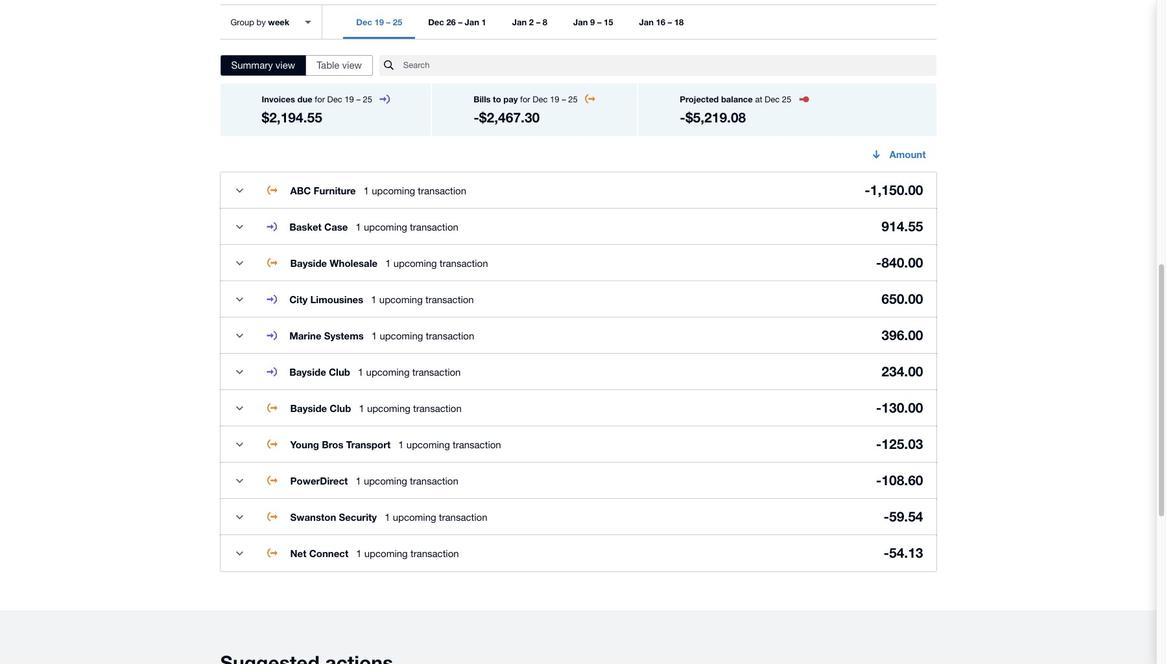 Task type: locate. For each thing, give the bounding box(es) containing it.
by
[[256, 17, 266, 27]]

2 view from the left
[[342, 60, 362, 71]]

dec right at
[[765, 95, 780, 104]]

1 up "transport"
[[359, 403, 364, 414]]

1 upcoming transaction for -1,150.00
[[364, 185, 466, 196]]

1 right connect
[[356, 548, 362, 559]]

25 right at
[[782, 95, 791, 104]]

1 upcoming transaction for -125.03
[[398, 439, 501, 450]]

bros
[[322, 439, 343, 450]]

bayside
[[290, 257, 327, 269], [289, 366, 326, 378], [290, 402, 327, 414]]

summary view
[[231, 60, 295, 71]]

upcoming for -840.00
[[393, 258, 437, 269]]

upcoming for 650.00
[[379, 294, 423, 305]]

swanston
[[290, 511, 336, 523]]

2 vertical spatial bayside
[[290, 402, 327, 414]]

234.00
[[882, 364, 923, 380]]

59.54
[[889, 509, 923, 525]]

upcoming for -130.00
[[367, 403, 410, 414]]

- for -840.00
[[876, 255, 882, 271]]

transaction for -1,150.00
[[418, 185, 466, 196]]

transaction for 914.55
[[410, 221, 458, 233]]

1 right wholesale
[[385, 258, 391, 269]]

125.03
[[882, 437, 923, 453]]

toggle image for 396.00
[[227, 323, 253, 349]]

dec right pay
[[533, 95, 548, 104]]

- up '650.00'
[[876, 255, 882, 271]]

- down bills
[[474, 110, 479, 126]]

for right pay
[[520, 95, 530, 104]]

balance
[[721, 94, 753, 104]]

toggle image
[[227, 178, 253, 204], [227, 250, 253, 276], [227, 396, 253, 422], [227, 468, 253, 494], [227, 505, 253, 531], [227, 541, 253, 567]]

dec inside projected balance at dec 25
[[765, 95, 780, 104]]

6 toggle image from the top
[[227, 541, 253, 567]]

club for 234.00
[[329, 366, 350, 378]]

bayside down 'basket'
[[290, 257, 327, 269]]

1 jan from the left
[[465, 17, 479, 27]]

table
[[317, 60, 339, 71]]

for
[[315, 95, 325, 104], [520, 95, 530, 104]]

1 for -54.13
[[356, 548, 362, 559]]

bayside club for -130.00
[[290, 402, 351, 414]]

bayside down marine
[[289, 366, 326, 378]]

0 vertical spatial club
[[329, 366, 350, 378]]

abc
[[290, 185, 311, 196]]

view right the summary
[[276, 60, 295, 71]]

- for -125.03
[[876, 437, 882, 453]]

1 up security
[[356, 476, 361, 487]]

– right 16
[[668, 17, 672, 27]]

0 horizontal spatial 19
[[345, 95, 354, 104]]

bayside for 840.00
[[290, 257, 327, 269]]

transaction for -108.60
[[410, 476, 458, 487]]

130.00
[[882, 400, 923, 417]]

1 for from the left
[[315, 95, 325, 104]]

$5,219.08
[[685, 110, 746, 126]]

jan
[[465, 17, 479, 27], [512, 17, 527, 27], [573, 17, 588, 27], [639, 17, 654, 27]]

- down projected
[[680, 110, 685, 126]]

jan left 16
[[639, 17, 654, 27]]

2 horizontal spatial 19
[[550, 95, 559, 104]]

$2,194.55
[[262, 110, 322, 126]]

club
[[329, 366, 350, 378], [330, 402, 351, 414]]

at
[[755, 95, 762, 104]]

-
[[474, 110, 479, 126], [680, 110, 685, 126], [865, 182, 870, 199], [876, 255, 882, 271], [876, 400, 882, 417], [876, 437, 882, 453], [876, 473, 882, 489], [884, 509, 889, 525], [884, 546, 889, 562]]

2 jan from the left
[[512, 17, 527, 27]]

toggle image for -108.60
[[227, 468, 253, 494]]

amount button
[[861, 141, 936, 167]]

1 upcoming transaction for -108.60
[[356, 476, 458, 487]]

1 right furniture
[[364, 185, 369, 196]]

1 right security
[[385, 512, 390, 523]]

15
[[604, 17, 613, 27]]

transaction for 396.00
[[426, 330, 474, 341]]

club up young bros transport
[[330, 402, 351, 414]]

0 vertical spatial bayside
[[290, 257, 327, 269]]

0 horizontal spatial for
[[315, 95, 325, 104]]

- down -59.54
[[884, 546, 889, 562]]

jan 16 – 18
[[639, 17, 684, 27]]

– right 26
[[458, 17, 462, 27]]

bills to pay for dec 19 – 25 -$2,467.30
[[474, 94, 578, 126]]

– inside bills to pay for dec 19 – 25 -$2,467.30
[[562, 95, 566, 104]]

toggle image
[[227, 214, 253, 240], [227, 287, 253, 313], [227, 323, 253, 349], [227, 359, 253, 385], [227, 432, 253, 458]]

1
[[482, 17, 486, 27], [364, 185, 369, 196], [356, 221, 361, 233], [385, 258, 391, 269], [371, 294, 377, 305], [372, 330, 377, 341], [358, 367, 363, 378], [359, 403, 364, 414], [398, 439, 404, 450], [356, 476, 361, 487], [385, 512, 390, 523], [356, 548, 362, 559]]

– right 9
[[597, 17, 601, 27]]

914.55
[[882, 219, 923, 235]]

1 vertical spatial club
[[330, 402, 351, 414]]

2 for from the left
[[520, 95, 530, 104]]

1 upcoming transaction
[[364, 185, 466, 196], [356, 221, 458, 233], [385, 258, 488, 269], [371, 294, 474, 305], [372, 330, 474, 341], [358, 367, 461, 378], [359, 403, 462, 414], [398, 439, 501, 450], [356, 476, 458, 487], [385, 512, 487, 523], [356, 548, 459, 559]]

-108.60
[[876, 473, 923, 489]]

19 inside the invoices due for dec 19 – 25 $2,194.55
[[345, 95, 354, 104]]

upcoming for -108.60
[[364, 476, 407, 487]]

jan left 9
[[573, 17, 588, 27]]

group
[[231, 17, 254, 27]]

25
[[393, 17, 402, 27], [363, 95, 372, 104], [568, 95, 578, 104], [782, 95, 791, 104]]

1 horizontal spatial for
[[520, 95, 530, 104]]

4 toggle image from the top
[[227, 359, 253, 385]]

-125.03
[[876, 437, 923, 453]]

toggle image for -840.00
[[227, 250, 253, 276]]

- for -59.54
[[884, 509, 889, 525]]

for right due
[[315, 95, 325, 104]]

dec
[[356, 17, 372, 27], [428, 17, 444, 27], [327, 95, 342, 104], [533, 95, 548, 104], [765, 95, 780, 104]]

invoices due for dec 19 – 25 $2,194.55
[[262, 94, 372, 126]]

furniture
[[314, 185, 356, 196]]

transaction
[[418, 185, 466, 196], [410, 221, 458, 233], [440, 258, 488, 269], [425, 294, 474, 305], [426, 330, 474, 341], [412, 367, 461, 378], [413, 403, 462, 414], [453, 439, 501, 450], [410, 476, 458, 487], [439, 512, 487, 523], [410, 548, 459, 559]]

bayside club
[[289, 366, 350, 378], [290, 402, 351, 414]]

transaction for 234.00
[[412, 367, 461, 378]]

dec left 26
[[428, 17, 444, 27]]

swanston security
[[290, 511, 377, 523]]

16
[[656, 17, 665, 27]]

– for 8
[[536, 17, 540, 27]]

basket case
[[289, 221, 348, 233]]

invoices
[[262, 94, 295, 104]]

– right 2
[[536, 17, 540, 27]]

view right table
[[342, 60, 362, 71]]

projected
[[680, 94, 719, 104]]

young
[[290, 439, 319, 450]]

dec right due
[[327, 95, 342, 104]]

1 down systems
[[358, 367, 363, 378]]

– down table view
[[356, 95, 361, 104]]

- down amount popup button
[[865, 182, 870, 199]]

19 inside bills to pay for dec 19 – 25 -$2,467.30
[[550, 95, 559, 104]]

4 jan from the left
[[639, 17, 654, 27]]

2 toggle image from the top
[[227, 250, 253, 276]]

1 toggle image from the top
[[227, 178, 253, 204]]

for inside bills to pay for dec 19 – 25 -$2,467.30
[[520, 95, 530, 104]]

1 toggle image from the top
[[227, 214, 253, 240]]

amount
[[889, 149, 926, 160]]

connect
[[309, 548, 348, 559]]

- down -108.60
[[884, 509, 889, 525]]

week
[[268, 17, 289, 27]]

dec inside the invoices due for dec 19 – 25 $2,194.55
[[327, 95, 342, 104]]

jan right 26
[[465, 17, 479, 27]]

1 right the limousines
[[371, 294, 377, 305]]

1 right systems
[[372, 330, 377, 341]]

1 view from the left
[[276, 60, 295, 71]]

25 right due
[[363, 95, 372, 104]]

– inside the invoices due for dec 19 – 25 $2,194.55
[[356, 95, 361, 104]]

1 for -59.54
[[385, 512, 390, 523]]

- down -125.03
[[876, 473, 882, 489]]

upcoming
[[372, 185, 415, 196], [364, 221, 407, 233], [393, 258, 437, 269], [379, 294, 423, 305], [380, 330, 423, 341], [366, 367, 410, 378], [367, 403, 410, 414], [406, 439, 450, 450], [364, 476, 407, 487], [393, 512, 436, 523], [364, 548, 408, 559]]

– right pay
[[562, 95, 566, 104]]

bills
[[474, 94, 491, 104]]

dec 26 – jan 1
[[428, 17, 486, 27]]

1 horizontal spatial 19
[[375, 17, 384, 27]]

1 right "case"
[[356, 221, 361, 233]]

dec 19 – 25
[[356, 17, 402, 27]]

basket
[[289, 221, 322, 233]]

1 upcoming transaction for -840.00
[[385, 258, 488, 269]]

3 jan from the left
[[573, 17, 588, 27]]

view
[[276, 60, 295, 71], [342, 60, 362, 71]]

25 left 26
[[393, 17, 402, 27]]

2
[[529, 17, 534, 27]]

marine
[[289, 330, 321, 341]]

- up -125.03
[[876, 400, 882, 417]]

bayside club down the marine systems
[[289, 366, 350, 378]]

108.60
[[882, 473, 923, 489]]

powerdirect
[[290, 475, 348, 487]]

club down systems
[[329, 366, 350, 378]]

3 toggle image from the top
[[227, 323, 253, 349]]

1 upcoming transaction for -59.54
[[385, 512, 487, 523]]

upcoming for -54.13
[[364, 548, 408, 559]]

2 toggle image from the top
[[227, 287, 253, 313]]

3 toggle image from the top
[[227, 396, 253, 422]]

–
[[386, 17, 390, 27], [458, 17, 462, 27], [536, 17, 540, 27], [597, 17, 601, 27], [668, 17, 672, 27], [356, 95, 361, 104], [562, 95, 566, 104]]

toggle image for 650.00
[[227, 287, 253, 313]]

1 for -840.00
[[385, 258, 391, 269]]

- for -$5,219.08
[[680, 110, 685, 126]]

net connect
[[290, 548, 348, 559]]

0 vertical spatial bayside club
[[289, 366, 350, 378]]

jan left 2
[[512, 17, 527, 27]]

- up -108.60
[[876, 437, 882, 453]]

1 for 914.55
[[356, 221, 361, 233]]

5 toggle image from the top
[[227, 505, 253, 531]]

1 horizontal spatial view
[[342, 60, 362, 71]]

1 right "transport"
[[398, 439, 404, 450]]

bayside club up the bros
[[290, 402, 351, 414]]

transaction for -54.13
[[410, 548, 459, 559]]

0 horizontal spatial view
[[276, 60, 295, 71]]

security
[[339, 511, 377, 523]]

transaction for -840.00
[[440, 258, 488, 269]]

25 right pay
[[568, 95, 578, 104]]

1 for 234.00
[[358, 367, 363, 378]]

pay
[[503, 94, 518, 104]]

bayside up young
[[290, 402, 327, 414]]

25 inside bills to pay for dec 19 – 25 -$2,467.30
[[568, 95, 578, 104]]

-54.13
[[884, 546, 923, 562]]

19
[[375, 17, 384, 27], [345, 95, 354, 104], [550, 95, 559, 104]]

1 vertical spatial bayside club
[[290, 402, 351, 414]]

– left 26
[[386, 17, 390, 27]]

5 toggle image from the top
[[227, 432, 253, 458]]

abc furniture
[[290, 185, 356, 196]]

4 toggle image from the top
[[227, 468, 253, 494]]

-$5,219.08
[[680, 110, 746, 126]]

marine systems
[[289, 330, 364, 341]]

bayside club for 234.00
[[289, 366, 350, 378]]

dec inside bills to pay for dec 19 – 25 -$2,467.30
[[533, 95, 548, 104]]



Task type: describe. For each thing, give the bounding box(es) containing it.
-130.00
[[876, 400, 923, 417]]

– for jan
[[458, 17, 462, 27]]

group by week
[[231, 17, 289, 27]]

1 for 396.00
[[372, 330, 377, 341]]

systems
[[324, 330, 364, 341]]

toggle image for -54.13
[[227, 541, 253, 567]]

$2,467.30
[[479, 110, 540, 126]]

8
[[543, 17, 547, 27]]

upcoming for -125.03
[[406, 439, 450, 450]]

city limousines
[[289, 293, 363, 305]]

transaction for 650.00
[[425, 294, 474, 305]]

18
[[674, 17, 684, 27]]

– for 25
[[386, 17, 390, 27]]

650.00
[[882, 291, 923, 308]]

1 right 26
[[482, 17, 486, 27]]

table view
[[317, 60, 362, 71]]

1 upcoming transaction for 650.00
[[371, 294, 474, 305]]

net
[[290, 548, 306, 559]]

– for 18
[[668, 17, 672, 27]]

1 upcoming transaction for 396.00
[[372, 330, 474, 341]]

-1,150.00
[[865, 182, 923, 199]]

- for -108.60
[[876, 473, 882, 489]]

club for -130.00
[[330, 402, 351, 414]]

upcoming for -59.54
[[393, 512, 436, 523]]

summary
[[231, 60, 273, 71]]

view for summary view
[[276, 60, 295, 71]]

- inside bills to pay for dec 19 – 25 -$2,467.30
[[474, 110, 479, 126]]

-59.54
[[884, 509, 923, 525]]

toggle image for 234.00
[[227, 359, 253, 385]]

1 for -1,150.00
[[364, 185, 369, 196]]

case
[[324, 221, 348, 233]]

26
[[446, 17, 456, 27]]

jan 2 – 8
[[512, 17, 547, 27]]

54.13
[[889, 546, 923, 562]]

1 for 650.00
[[371, 294, 377, 305]]

young bros transport
[[290, 439, 391, 450]]

toggle image for -130.00
[[227, 396, 253, 422]]

1 upcoming transaction for -54.13
[[356, 548, 459, 559]]

– for 15
[[597, 17, 601, 27]]

transport
[[346, 439, 391, 450]]

upcoming for 396.00
[[380, 330, 423, 341]]

upcoming for -1,150.00
[[372, 185, 415, 196]]

projected balance at dec 25
[[680, 94, 791, 104]]

1 upcoming transaction for -130.00
[[359, 403, 462, 414]]

jan for jan 2 – 8
[[512, 17, 527, 27]]

view for table view
[[342, 60, 362, 71]]

840.00
[[882, 255, 923, 271]]

9
[[590, 17, 595, 27]]

396.00
[[882, 328, 923, 344]]

toggle image for -1,150.00
[[227, 178, 253, 204]]

upcoming for 234.00
[[366, 367, 410, 378]]

Search for a document search field
[[403, 54, 936, 77]]

jan 9 – 15
[[573, 17, 613, 27]]

transaction for -59.54
[[439, 512, 487, 523]]

due
[[297, 94, 312, 104]]

toggle image for 914.55
[[227, 214, 253, 240]]

1 upcoming transaction for 234.00
[[358, 367, 461, 378]]

- for -1,150.00
[[865, 182, 870, 199]]

toggle image for -59.54
[[227, 505, 253, 531]]

toggle image for -125.03
[[227, 432, 253, 458]]

jan for jan 9 – 15
[[573, 17, 588, 27]]

dec up table view
[[356, 17, 372, 27]]

1 for -130.00
[[359, 403, 364, 414]]

1 for -108.60
[[356, 476, 361, 487]]

1,150.00
[[870, 182, 923, 199]]

bayside wholesale
[[290, 257, 378, 269]]

- for -130.00
[[876, 400, 882, 417]]

upcoming for 914.55
[[364, 221, 407, 233]]

1 vertical spatial bayside
[[289, 366, 326, 378]]

city
[[289, 293, 308, 305]]

25 inside projected balance at dec 25
[[782, 95, 791, 104]]

jan for jan 16 – 18
[[639, 17, 654, 27]]

projection breakdown view option group
[[220, 55, 373, 76]]

transaction for -130.00
[[413, 403, 462, 414]]

for inside the invoices due for dec 19 – 25 $2,194.55
[[315, 95, 325, 104]]

wholesale
[[330, 257, 378, 269]]

- for -54.13
[[884, 546, 889, 562]]

25 inside the invoices due for dec 19 – 25 $2,194.55
[[363, 95, 372, 104]]

to
[[493, 94, 501, 104]]

-840.00
[[876, 255, 923, 271]]

transaction for -125.03
[[453, 439, 501, 450]]

bayside for 130.00
[[290, 402, 327, 414]]

1 upcoming transaction for 914.55
[[356, 221, 458, 233]]

limousines
[[310, 293, 363, 305]]

1 for -125.03
[[398, 439, 404, 450]]



Task type: vqa. For each thing, say whether or not it's contained in the screenshot.


